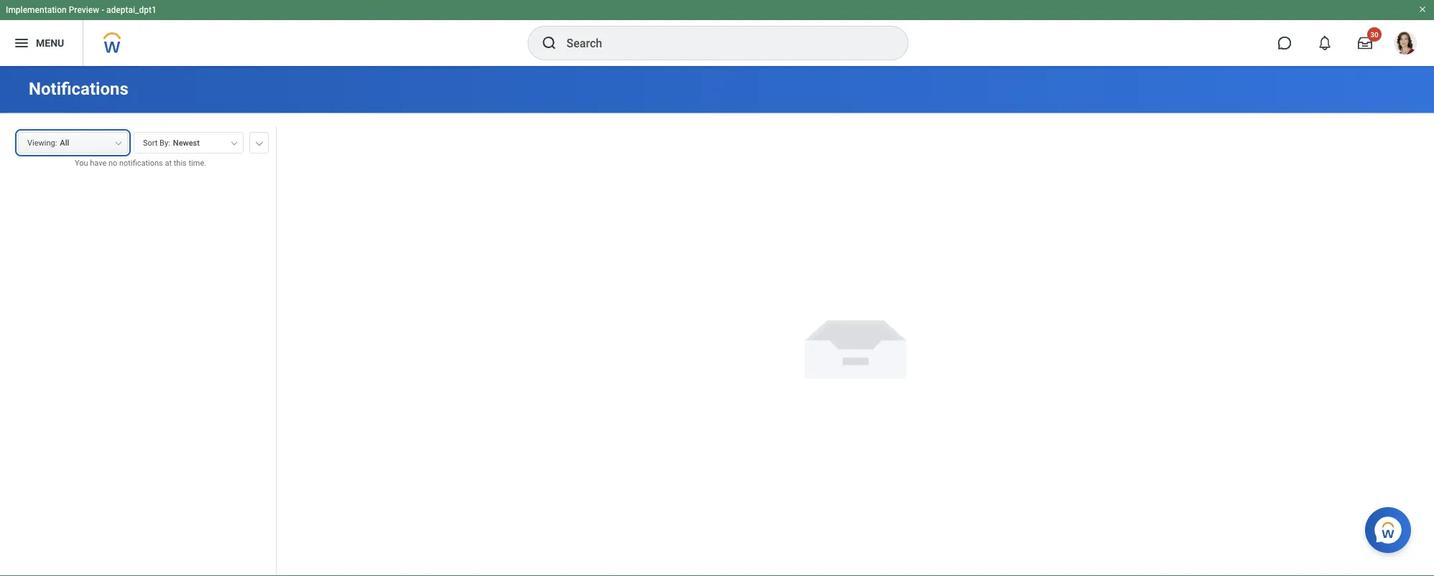 Task type: vqa. For each thing, say whether or not it's contained in the screenshot.
the close environment banner image
yes



Task type: describe. For each thing, give the bounding box(es) containing it.
implementation
[[6, 5, 67, 15]]

-
[[101, 5, 104, 15]]

viewing: all
[[27, 139, 69, 148]]

menu button
[[0, 20, 83, 66]]

sort
[[143, 139, 158, 148]]

30
[[1370, 30, 1379, 39]]

all
[[60, 139, 69, 148]]

no
[[108, 159, 117, 168]]

inbox large image
[[1358, 36, 1372, 50]]

notifications
[[119, 159, 163, 168]]

notifications large image
[[1318, 36, 1332, 50]]

notifications main content
[[0, 66, 1434, 577]]

more image
[[255, 139, 264, 146]]

profile logan mcneil image
[[1394, 32, 1417, 58]]

this
[[174, 159, 187, 168]]

search image
[[541, 34, 558, 52]]

at
[[165, 159, 172, 168]]

close environment banner image
[[1418, 5, 1427, 14]]

you
[[75, 159, 88, 168]]

you have no notifications at this time.
[[75, 159, 206, 168]]

inbox items list box
[[0, 179, 276, 577]]

implementation preview -   adeptai_dpt1
[[6, 5, 157, 15]]



Task type: locate. For each thing, give the bounding box(es) containing it.
adeptai_dpt1
[[106, 5, 157, 15]]

preview
[[69, 5, 99, 15]]

tab panel
[[0, 126, 276, 577]]

time.
[[189, 159, 206, 168]]

tab panel containing viewing:
[[0, 126, 276, 577]]

viewing:
[[27, 139, 57, 148]]

Search Workday  search field
[[567, 27, 878, 59]]

30 button
[[1349, 27, 1382, 59]]

justify image
[[13, 34, 30, 52]]

menu
[[36, 37, 64, 49]]

newest
[[173, 139, 200, 148]]

by:
[[160, 139, 170, 148]]

have
[[90, 159, 107, 168]]

tab panel inside notifications main content
[[0, 126, 276, 577]]

menu banner
[[0, 0, 1434, 66]]

notifications
[[29, 79, 128, 99]]

sort by: newest
[[143, 139, 200, 148]]

reading pane region
[[277, 114, 1434, 577]]



